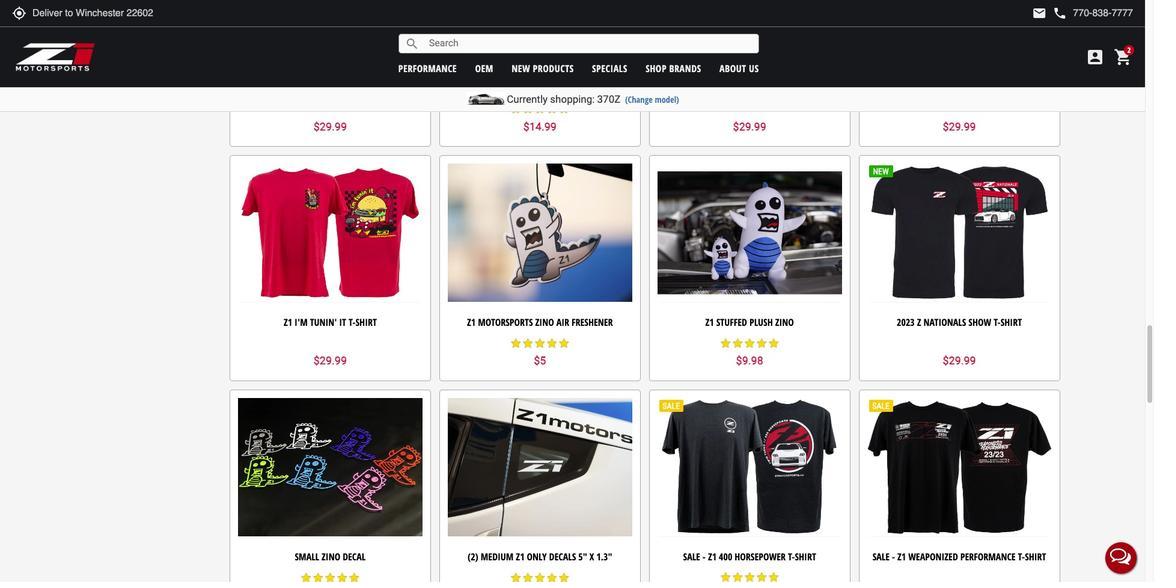 Task type: locate. For each thing, give the bounding box(es) containing it.
new
[[512, 62, 530, 75]]

phone link
[[1053, 6, 1133, 20]]

1 horizontal spatial z
[[917, 316, 921, 329]]

2 - from the left
[[892, 550, 895, 563]]

sale for sale - z1 400 horsepower t-shirt
[[683, 550, 700, 563]]

performance
[[961, 550, 1016, 563]]

zino left decal
[[322, 550, 340, 563]]

2 horizontal spatial zino
[[775, 316, 794, 329]]

nationals for show
[[924, 316, 966, 329]]

horsepower
[[735, 550, 786, 563]]

nationals for vip
[[300, 81, 342, 95]]

new products link
[[512, 62, 574, 75]]

1 sale from the left
[[683, 550, 700, 563]]

$29.99 down z1 smod t-shirt
[[733, 120, 766, 133]]

$29.99 for t-
[[943, 120, 976, 133]]

shopping:
[[550, 93, 595, 105]]

$9.98
[[736, 354, 763, 367]]

small zino decal
[[295, 550, 366, 563]]

$29.99 for vip
[[314, 120, 347, 133]]

shirt
[[366, 81, 388, 95], [761, 81, 782, 95], [986, 81, 1008, 95], [356, 316, 377, 329], [1001, 316, 1022, 329], [795, 550, 816, 563], [1025, 550, 1046, 563]]

sale for sale - z1 weaponized performance t-shirt
[[873, 550, 890, 563]]

$29.99 for it
[[314, 354, 347, 367]]

shopping_cart link
[[1111, 47, 1133, 67]]

(change model) link
[[625, 94, 679, 105]]

1 vertical spatial nationals
[[924, 316, 966, 329]]

2 horizontal spatial 2023
[[897, 316, 915, 329]]

knock
[[923, 81, 949, 95], [951, 81, 977, 95]]

1 horizontal spatial -
[[892, 550, 895, 563]]

zino
[[535, 316, 554, 329], [775, 316, 794, 329], [322, 550, 340, 563]]

currently
[[507, 93, 548, 105]]

star star star star star $5
[[510, 337, 570, 367]]

star star star star star $9.98
[[720, 337, 780, 367]]

nationals
[[300, 81, 342, 95], [924, 316, 966, 329]]

0 horizontal spatial sale
[[683, 550, 700, 563]]

1 - from the left
[[703, 550, 706, 563]]

model)
[[655, 94, 679, 105]]

- left 400
[[703, 550, 706, 563]]

plush
[[750, 316, 773, 329]]

nationals left show
[[924, 316, 966, 329]]

z for 2023 z nationals vip t-shirt
[[293, 81, 297, 95]]

oem link
[[475, 62, 494, 75]]

star
[[510, 103, 522, 115], [522, 103, 534, 115], [534, 103, 546, 115], [546, 103, 558, 115], [558, 103, 570, 115], [510, 337, 522, 349], [522, 337, 534, 349], [534, 337, 546, 349], [546, 337, 558, 349], [558, 337, 570, 349], [720, 337, 732, 349], [732, 337, 744, 349], [744, 337, 756, 349], [756, 337, 768, 349], [768, 337, 780, 349]]

z1 for z1 knock knock t-shirt
[[912, 81, 920, 95]]

account_box
[[1086, 47, 1105, 67]]

official
[[519, 81, 551, 95]]

mail link
[[1033, 6, 1047, 20]]

mail phone
[[1033, 6, 1067, 20]]

1 vertical spatial z
[[917, 316, 921, 329]]

1 horizontal spatial 2023
[[498, 81, 516, 95]]

z1 motorsports logo image
[[15, 42, 96, 72]]

0 horizontal spatial 2023
[[273, 81, 291, 95]]

z1 smod t-shirt
[[718, 81, 782, 95]]

370z
[[597, 93, 621, 105]]

$29.99 down "z1 i'm tunin' it t-shirt" on the left bottom of page
[[314, 354, 347, 367]]

1 horizontal spatial nationals
[[924, 316, 966, 329]]

0 horizontal spatial z
[[293, 81, 297, 95]]

0 horizontal spatial zino
[[322, 550, 340, 563]]

1 horizontal spatial knock
[[951, 81, 977, 95]]

sale left weaponized
[[873, 550, 890, 563]]

- for 400
[[703, 550, 706, 563]]

$5
[[534, 354, 546, 367]]

sale - z1 400 horsepower t-shirt
[[683, 550, 816, 563]]

shop brands
[[646, 62, 701, 75]]

0 vertical spatial nationals
[[300, 81, 342, 95]]

0 horizontal spatial nationals
[[300, 81, 342, 95]]

brands
[[669, 62, 701, 75]]

x
[[590, 550, 594, 563]]

decal
[[343, 550, 366, 563]]

phone
[[1053, 6, 1067, 20]]

specials link
[[592, 62, 628, 75]]

zino left air
[[535, 316, 554, 329]]

- for weaponized
[[892, 550, 895, 563]]

us
[[749, 62, 759, 75]]

- left weaponized
[[892, 550, 895, 563]]

z
[[293, 81, 297, 95], [917, 316, 921, 329]]

2023 z nationals vip t-shirt
[[273, 81, 388, 95]]

sale
[[683, 550, 700, 563], [873, 550, 890, 563]]

products
[[533, 62, 574, 75]]

1.3"
[[597, 550, 612, 563]]

400
[[719, 550, 733, 563]]

2 knock from the left
[[951, 81, 977, 95]]

-
[[703, 550, 706, 563], [892, 550, 895, 563]]

z1
[[487, 81, 496, 95], [718, 81, 726, 95], [912, 81, 920, 95], [284, 316, 292, 329], [467, 316, 476, 329], [706, 316, 714, 329], [516, 550, 525, 563], [708, 550, 717, 563], [898, 550, 906, 563]]

star star star star star $14.99
[[510, 103, 570, 133]]

z1 for z1 motorsports zino air freshener
[[467, 316, 476, 329]]

$29.99 down 2023 z nationals show t-shirt
[[943, 354, 976, 367]]

(2) medium z1 only decals 5" x 1.3"
[[468, 550, 612, 563]]

zino right plush
[[775, 316, 794, 329]]

2 sale from the left
[[873, 550, 890, 563]]

$29.99 down 2023 z nationals vip t-shirt
[[314, 120, 347, 133]]

sale left 400
[[683, 550, 700, 563]]

search
[[405, 36, 420, 51]]

0 horizontal spatial -
[[703, 550, 706, 563]]

$29.99 down z1 knock knock t-shirt
[[943, 120, 976, 133]]

1 horizontal spatial zino
[[535, 316, 554, 329]]

0 vertical spatial z
[[293, 81, 297, 95]]

my_location
[[12, 6, 26, 20]]

i'm
[[295, 316, 308, 329]]

z1 2023 official calendar
[[487, 81, 593, 95]]

2023
[[273, 81, 291, 95], [498, 81, 516, 95], [897, 316, 915, 329]]

t-
[[359, 81, 366, 95], [754, 81, 761, 95], [979, 81, 986, 95], [349, 316, 356, 329], [994, 316, 1001, 329], [788, 550, 795, 563], [1018, 550, 1025, 563]]

only
[[527, 550, 547, 563]]

$29.99
[[314, 120, 347, 133], [733, 120, 766, 133], [943, 120, 976, 133], [314, 354, 347, 367], [943, 354, 976, 367]]

1 horizontal spatial sale
[[873, 550, 890, 563]]

0 horizontal spatial knock
[[923, 81, 949, 95]]

nationals left vip
[[300, 81, 342, 95]]



Task type: vqa. For each thing, say whether or not it's contained in the screenshot.
right Slammed
no



Task type: describe. For each thing, give the bounding box(es) containing it.
performance link
[[398, 62, 457, 75]]

medium
[[481, 550, 514, 563]]

show
[[969, 316, 992, 329]]

smod
[[729, 81, 751, 95]]

weaponized
[[909, 550, 958, 563]]

about us
[[720, 62, 759, 75]]

2023 for 2023 z nationals vip t-shirt
[[273, 81, 291, 95]]

specials
[[592, 62, 628, 75]]

about
[[720, 62, 747, 75]]

tunin'
[[310, 316, 337, 329]]

air
[[557, 316, 569, 329]]

sale - z1 weaponized performance t-shirt
[[873, 550, 1046, 563]]

about us link
[[720, 62, 759, 75]]

z1 motorsports zino air freshener
[[467, 316, 613, 329]]

freshener
[[572, 316, 613, 329]]

calendar
[[554, 81, 593, 95]]

new products
[[512, 62, 574, 75]]

2023 for 2023 z nationals show t-shirt
[[897, 316, 915, 329]]

stuffed
[[716, 316, 747, 329]]

Search search field
[[420, 34, 759, 53]]

it
[[339, 316, 346, 329]]

performance
[[398, 62, 457, 75]]

z1 for z1 smod t-shirt
[[718, 81, 726, 95]]

vip
[[345, 81, 357, 95]]

$29.99 for show
[[943, 354, 976, 367]]

shop
[[646, 62, 667, 75]]

(2)
[[468, 550, 478, 563]]

1 knock from the left
[[923, 81, 949, 95]]

currently shopping: 370z (change model)
[[507, 93, 679, 105]]

z1 knock knock t-shirt
[[912, 81, 1008, 95]]

z1 i'm tunin' it t-shirt
[[284, 316, 377, 329]]

z1 stuffed plush zino
[[706, 316, 794, 329]]

shop brands link
[[646, 62, 701, 75]]

motorsports
[[478, 316, 533, 329]]

2023 z nationals show t-shirt
[[897, 316, 1022, 329]]

z1 for z1 2023 official calendar
[[487, 81, 496, 95]]

z1 for z1 i'm tunin' it t-shirt
[[284, 316, 292, 329]]

z1 for z1 stuffed plush zino
[[706, 316, 714, 329]]

$29.99 for shirt
[[733, 120, 766, 133]]

decals
[[549, 550, 576, 563]]

oem
[[475, 62, 494, 75]]

5"
[[579, 550, 587, 563]]

(change
[[625, 94, 653, 105]]

z for 2023 z nationals show t-shirt
[[917, 316, 921, 329]]

shopping_cart
[[1114, 47, 1133, 67]]

$14.99
[[523, 120, 557, 133]]

small
[[295, 550, 319, 563]]

account_box link
[[1083, 47, 1108, 67]]

mail
[[1033, 6, 1047, 20]]



